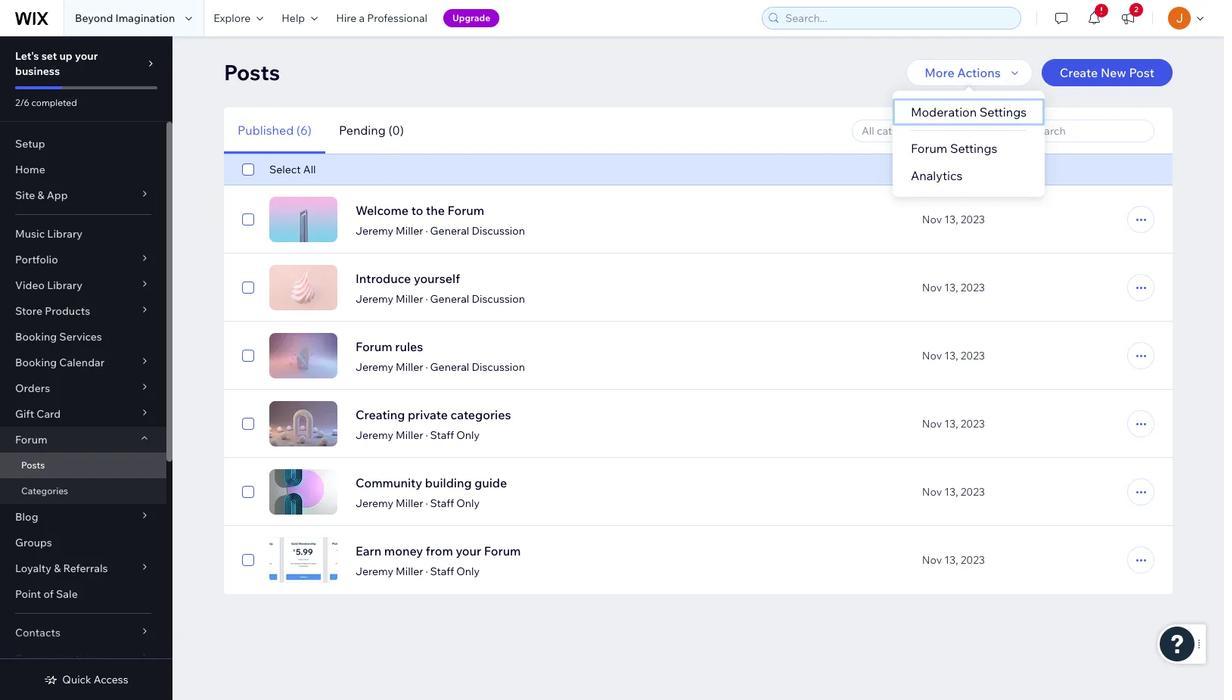 Task type: locate. For each thing, give the bounding box(es) containing it.
2023 for introduce yourself
[[961, 281, 985, 294]]

up
[[59, 49, 73, 63]]

& for loyalty
[[54, 562, 61, 575]]

discussion inside introduce yourself jeremy miller · general discussion
[[472, 292, 525, 306]]

booking for booking services
[[15, 330, 57, 344]]

community building guide jeremy miller · staff only
[[356, 475, 507, 510]]

4 jeremy from the top
[[356, 428, 394, 442]]

staff down 'creating private categories' link
[[430, 428, 454, 442]]

Search field
[[1027, 120, 1150, 141]]

0 vertical spatial staff
[[430, 428, 454, 442]]

forum inside popup button
[[15, 433, 47, 447]]

app
[[47, 188, 68, 202]]

2 nov from the top
[[922, 281, 942, 294]]

site
[[15, 188, 35, 202]]

miller inside earn money from your forum jeremy miller · staff only
[[396, 565, 423, 578]]

select
[[269, 163, 301, 176]]

settings inside "button"
[[980, 104, 1027, 120]]

2 staff from the top
[[430, 496, 454, 510]]

only inside the creating private categories jeremy miller · staff only
[[457, 428, 480, 442]]

only down categories
[[457, 428, 480, 442]]

1 2023 from the top
[[961, 213, 985, 226]]

2 nov 13, 2023 from the top
[[922, 281, 985, 294]]

1 library from the top
[[47, 227, 83, 241]]

library up the products
[[47, 278, 82, 292]]

2023
[[961, 213, 985, 226], [961, 281, 985, 294], [961, 349, 985, 362], [961, 417, 985, 431], [961, 485, 985, 499], [961, 553, 985, 567]]

2023 for creating private categories
[[961, 417, 985, 431]]

referrals
[[63, 562, 108, 575]]

analytics
[[911, 168, 963, 183]]

general for yourself
[[430, 292, 469, 306]]

1 general from the top
[[430, 224, 469, 238]]

0 horizontal spatial your
[[75, 49, 98, 63]]

general inside introduce yourself jeremy miller · general discussion
[[430, 292, 469, 306]]

moderation settings button
[[893, 98, 1045, 126]]

4 2023 from the top
[[961, 417, 985, 431]]

pending (0)
[[339, 123, 404, 138]]

forum rules jeremy miller · general discussion
[[356, 339, 525, 374]]

upgrade button
[[443, 9, 500, 27]]

booking inside popup button
[[15, 356, 57, 369]]

nov 13, 2023 for forum rules
[[922, 349, 985, 362]]

· inside earn money from your forum jeremy miller · staff only
[[426, 565, 428, 578]]

· down welcome to the forum 'link'
[[426, 224, 428, 238]]

6 miller from the top
[[396, 565, 423, 578]]

only inside community building guide jeremy miller · staff only
[[457, 496, 480, 510]]

gift
[[15, 407, 34, 421]]

help button
[[273, 0, 327, 36]]

None checkbox
[[242, 160, 254, 179], [242, 210, 254, 229], [242, 347, 254, 365], [242, 160, 254, 179], [242, 210, 254, 229], [242, 347, 254, 365]]

(0)
[[389, 123, 404, 138]]

only down the building
[[457, 496, 480, 510]]

3 discussion from the top
[[472, 360, 525, 374]]

2 vertical spatial discussion
[[472, 360, 525, 374]]

forum rules link
[[356, 338, 423, 356]]

· down yourself
[[426, 292, 428, 306]]

booking for booking calendar
[[15, 356, 57, 369]]

13, for community building guide
[[945, 485, 959, 499]]

forum inside forum rules jeremy miller · general discussion
[[356, 339, 393, 354]]

2 general from the top
[[430, 292, 469, 306]]

more actions
[[925, 65, 1001, 80]]

setup link
[[0, 131, 166, 157]]

4 · from the top
[[426, 428, 428, 442]]

booking down store
[[15, 330, 57, 344]]

5 jeremy from the top
[[356, 496, 394, 510]]

1 vertical spatial general
[[430, 292, 469, 306]]

miller down "private"
[[396, 428, 423, 442]]

categories
[[451, 407, 511, 422]]

· down "private"
[[426, 428, 428, 442]]

general down the
[[430, 224, 469, 238]]

2 only from the top
[[457, 496, 480, 510]]

products
[[45, 304, 90, 318]]

1 vertical spatial booking
[[15, 356, 57, 369]]

music library
[[15, 227, 83, 241]]

published (6) button
[[224, 107, 325, 154]]

calendar
[[59, 356, 105, 369]]

yourself
[[414, 271, 460, 286]]

only inside earn money from your forum jeremy miller · staff only
[[457, 565, 480, 578]]

·
[[426, 224, 428, 238], [426, 292, 428, 306], [426, 360, 428, 374], [426, 428, 428, 442], [426, 496, 428, 510], [426, 565, 428, 578]]

jeremy down earn
[[356, 565, 394, 578]]

2 vertical spatial only
[[457, 565, 480, 578]]

2 discussion from the top
[[472, 292, 525, 306]]

6 13, from the top
[[945, 553, 959, 567]]

your inside earn money from your forum jeremy miller · staff only
[[456, 543, 482, 559]]

forum inside button
[[911, 141, 948, 156]]

13,
[[945, 213, 959, 226], [945, 281, 959, 294], [945, 349, 959, 362], [945, 417, 959, 431], [945, 485, 959, 499], [945, 553, 959, 567]]

general inside forum rules jeremy miller · general discussion
[[430, 360, 469, 374]]

3 · from the top
[[426, 360, 428, 374]]

5 nov from the top
[[922, 485, 942, 499]]

2 library from the top
[[47, 278, 82, 292]]

post
[[1129, 65, 1155, 80]]

0 vertical spatial discussion
[[472, 224, 525, 238]]

settings
[[980, 104, 1027, 120], [950, 141, 998, 156]]

general up 'creating private categories' link
[[430, 360, 469, 374]]

discussion inside forum rules jeremy miller · general discussion
[[472, 360, 525, 374]]

0 vertical spatial &
[[37, 188, 44, 202]]

0 vertical spatial general
[[430, 224, 469, 238]]

13, for welcome to the forum
[[945, 213, 959, 226]]

menu
[[893, 98, 1045, 189]]

1 horizontal spatial &
[[54, 562, 61, 575]]

jeremy down community
[[356, 496, 394, 510]]

community building guide link
[[356, 474, 507, 492]]

posts link
[[0, 453, 166, 478]]

5 nov 13, 2023 from the top
[[922, 485, 985, 499]]

2 vertical spatial staff
[[430, 565, 454, 578]]

3 nov from the top
[[922, 349, 942, 362]]

booking services
[[15, 330, 102, 344]]

staff down from
[[430, 565, 454, 578]]

miller down to
[[396, 224, 423, 238]]

1 miller from the top
[[396, 224, 423, 238]]

your for from
[[456, 543, 482, 559]]

miller
[[396, 224, 423, 238], [396, 292, 423, 306], [396, 360, 423, 374], [396, 428, 423, 442], [396, 496, 423, 510], [396, 565, 423, 578]]

1 nov 13, 2023 from the top
[[922, 213, 985, 226]]

jeremy inside welcome to the forum jeremy miller · general discussion
[[356, 224, 394, 238]]

(6)
[[297, 123, 312, 138]]

· down earn money from your forum link
[[426, 565, 428, 578]]

music
[[15, 227, 45, 241]]

13, for introduce yourself
[[945, 281, 959, 294]]

quick
[[62, 673, 91, 686]]

4 nov 13, 2023 from the top
[[922, 417, 985, 431]]

1 vertical spatial discussion
[[472, 292, 525, 306]]

3 2023 from the top
[[961, 349, 985, 362]]

1 nov from the top
[[922, 213, 942, 226]]

library up portfolio dropdown button
[[47, 227, 83, 241]]

nov 13, 2023 for community building guide
[[922, 485, 985, 499]]

analytics button
[[893, 162, 1045, 189]]

library for music library
[[47, 227, 83, 241]]

3 13, from the top
[[945, 349, 959, 362]]

all
[[303, 163, 316, 176]]

1 13, from the top
[[945, 213, 959, 226]]

forum for forum settings
[[911, 141, 948, 156]]

5 miller from the top
[[396, 496, 423, 510]]

1 vertical spatial your
[[456, 543, 482, 559]]

3 staff from the top
[[430, 565, 454, 578]]

None checkbox
[[242, 278, 254, 297], [242, 415, 254, 433], [242, 483, 254, 501], [242, 551, 254, 569], [242, 278, 254, 297], [242, 415, 254, 433], [242, 483, 254, 501], [242, 551, 254, 569]]

only for categories
[[457, 428, 480, 442]]

5 2023 from the top
[[961, 485, 985, 499]]

2 13, from the top
[[945, 281, 959, 294]]

6 2023 from the top
[[961, 553, 985, 567]]

tab list
[[224, 107, 418, 154]]

rules
[[395, 339, 423, 354]]

forum right the
[[448, 203, 484, 218]]

video library
[[15, 278, 82, 292]]

booking
[[15, 330, 57, 344], [15, 356, 57, 369]]

create new post
[[1060, 65, 1155, 80]]

nov
[[922, 213, 942, 226], [922, 281, 942, 294], [922, 349, 942, 362], [922, 417, 942, 431], [922, 485, 942, 499], [922, 553, 942, 567]]

6 nov 13, 2023 from the top
[[922, 553, 985, 567]]

2 button
[[1112, 0, 1145, 36]]

3 jeremy from the top
[[356, 360, 394, 374]]

settings down actions
[[980, 104, 1027, 120]]

your right from
[[456, 543, 482, 559]]

1 horizontal spatial your
[[456, 543, 482, 559]]

0 vertical spatial booking
[[15, 330, 57, 344]]

· inside introduce yourself jeremy miller · general discussion
[[426, 292, 428, 306]]

2023 for community building guide
[[961, 485, 985, 499]]

let's
[[15, 49, 39, 63]]

forum inside welcome to the forum jeremy miller · general discussion
[[448, 203, 484, 218]]

5 13, from the top
[[945, 485, 959, 499]]

music library link
[[0, 221, 166, 247]]

store products
[[15, 304, 90, 318]]

posts up categories
[[21, 459, 45, 471]]

miller inside forum rules jeremy miller · general discussion
[[396, 360, 423, 374]]

2 booking from the top
[[15, 356, 57, 369]]

settings inside button
[[950, 141, 998, 156]]

pending
[[339, 123, 386, 138]]

1 horizontal spatial posts
[[224, 59, 280, 86]]

general for rules
[[430, 360, 469, 374]]

home link
[[0, 157, 166, 182]]

store products button
[[0, 298, 166, 324]]

& inside popup button
[[37, 188, 44, 202]]

your right up
[[75, 49, 98, 63]]

4 nov from the top
[[922, 417, 942, 431]]

miller down community
[[396, 496, 423, 510]]

discussion
[[472, 224, 525, 238], [472, 292, 525, 306], [472, 360, 525, 374]]

0 vertical spatial settings
[[980, 104, 1027, 120]]

creating private categories link
[[356, 406, 511, 424]]

nov 13, 2023
[[922, 213, 985, 226], [922, 281, 985, 294], [922, 349, 985, 362], [922, 417, 985, 431], [922, 485, 985, 499], [922, 553, 985, 567]]

general down yourself
[[430, 292, 469, 306]]

1 · from the top
[[426, 224, 428, 238]]

0 vertical spatial library
[[47, 227, 83, 241]]

general
[[430, 224, 469, 238], [430, 292, 469, 306], [430, 360, 469, 374]]

only for guide
[[457, 496, 480, 510]]

0 vertical spatial only
[[457, 428, 480, 442]]

2 2023 from the top
[[961, 281, 985, 294]]

0 horizontal spatial posts
[[21, 459, 45, 471]]

staff inside community building guide jeremy miller · staff only
[[430, 496, 454, 510]]

orders
[[15, 381, 50, 395]]

13, for forum rules
[[945, 349, 959, 362]]

1 vertical spatial library
[[47, 278, 82, 292]]

0 vertical spatial your
[[75, 49, 98, 63]]

library inside dropdown button
[[47, 278, 82, 292]]

orders button
[[0, 375, 166, 401]]

forum left rules on the left of page
[[356, 339, 393, 354]]

new
[[1101, 65, 1127, 80]]

settings up date
[[950, 141, 998, 156]]

& right loyalty on the left of page
[[54, 562, 61, 575]]

1 jeremy from the top
[[356, 224, 394, 238]]

1 vertical spatial posts
[[21, 459, 45, 471]]

miller down money
[[396, 565, 423, 578]]

3 only from the top
[[457, 565, 480, 578]]

forum up publish
[[911, 141, 948, 156]]

only down earn money from your forum link
[[457, 565, 480, 578]]

jeremy down the introduce
[[356, 292, 394, 306]]

5 · from the top
[[426, 496, 428, 510]]

quick access
[[62, 673, 128, 686]]

introduce
[[356, 271, 411, 286]]

2 vertical spatial general
[[430, 360, 469, 374]]

miller down introduce yourself link
[[396, 292, 423, 306]]

miller down rules on the left of page
[[396, 360, 423, 374]]

3 miller from the top
[[396, 360, 423, 374]]

1 vertical spatial &
[[54, 562, 61, 575]]

1 staff from the top
[[430, 428, 454, 442]]

nov for earn money from your forum
[[922, 553, 942, 567]]

6 jeremy from the top
[[356, 565, 394, 578]]

your
[[75, 49, 98, 63], [456, 543, 482, 559]]

0 horizontal spatial &
[[37, 188, 44, 202]]

6 nov from the top
[[922, 553, 942, 567]]

4 miller from the top
[[396, 428, 423, 442]]

· up "private"
[[426, 360, 428, 374]]

tab list containing published (6)
[[224, 107, 418, 154]]

&
[[37, 188, 44, 202], [54, 562, 61, 575]]

forum right from
[[484, 543, 521, 559]]

staff inside the creating private categories jeremy miller · staff only
[[430, 428, 454, 442]]

point of sale link
[[0, 581, 166, 607]]

nov 13, 2023 for introduce yourself
[[922, 281, 985, 294]]

1 discussion from the top
[[472, 224, 525, 238]]

2 · from the top
[[426, 292, 428, 306]]

1 booking from the top
[[15, 330, 57, 344]]

Search... field
[[781, 8, 1016, 29]]

miller inside welcome to the forum jeremy miller · general discussion
[[396, 224, 423, 238]]

nov for introduce yourself
[[922, 281, 942, 294]]

· down 'community building guide' link
[[426, 496, 428, 510]]

2 miller from the top
[[396, 292, 423, 306]]

jeremy inside the creating private categories jeremy miller · staff only
[[356, 428, 394, 442]]

jeremy down "creating"
[[356, 428, 394, 442]]

jeremy down welcome
[[356, 224, 394, 238]]

booking calendar
[[15, 356, 105, 369]]

staff down the building
[[430, 496, 454, 510]]

forum settings button
[[893, 135, 1045, 162]]

explore
[[214, 11, 251, 25]]

nov for community building guide
[[922, 485, 942, 499]]

library inside 'link'
[[47, 227, 83, 241]]

2023 for forum rules
[[961, 349, 985, 362]]

3 nov 13, 2023 from the top
[[922, 349, 985, 362]]

1 vertical spatial settings
[[950, 141, 998, 156]]

staff
[[430, 428, 454, 442], [430, 496, 454, 510], [430, 565, 454, 578]]

welcome
[[356, 203, 409, 218]]

jeremy down forum rules link
[[356, 360, 394, 374]]

posts down explore
[[224, 59, 280, 86]]

booking up orders
[[15, 356, 57, 369]]

hire a professional
[[336, 11, 428, 25]]

forum down gift
[[15, 433, 47, 447]]

4 13, from the top
[[945, 417, 959, 431]]

1 vertical spatial staff
[[430, 496, 454, 510]]

· inside forum rules jeremy miller · general discussion
[[426, 360, 428, 374]]

your inside let's set up your business
[[75, 49, 98, 63]]

6 · from the top
[[426, 565, 428, 578]]

3 general from the top
[[430, 360, 469, 374]]

2 jeremy from the top
[[356, 292, 394, 306]]

1 only from the top
[[457, 428, 480, 442]]

1 vertical spatial only
[[457, 496, 480, 510]]

& right site
[[37, 188, 44, 202]]

& inside popup button
[[54, 562, 61, 575]]



Task type: describe. For each thing, give the bounding box(es) containing it.
portfolio
[[15, 253, 58, 266]]

services
[[59, 330, 102, 344]]

introduce yourself jeremy miller · general discussion
[[356, 271, 525, 306]]

community
[[356, 475, 422, 490]]

general inside welcome to the forum jeremy miller · general discussion
[[430, 224, 469, 238]]

point
[[15, 587, 41, 601]]

published (6)
[[238, 123, 312, 138]]

loyalty & referrals
[[15, 562, 108, 575]]

2
[[1135, 5, 1139, 14]]

contacts button
[[0, 620, 166, 646]]

miller inside community building guide jeremy miller · staff only
[[396, 496, 423, 510]]

jeremy inside community building guide jeremy miller · staff only
[[356, 496, 394, 510]]

jeremy inside earn money from your forum jeremy miller · staff only
[[356, 565, 394, 578]]

private
[[408, 407, 448, 422]]

more actions button
[[907, 59, 1033, 86]]

2023 for welcome to the forum
[[961, 213, 985, 226]]

menu containing moderation settings
[[893, 98, 1045, 189]]

actions
[[958, 65, 1001, 80]]

booking services link
[[0, 324, 166, 350]]

published
[[238, 123, 294, 138]]

more
[[925, 65, 955, 80]]

All categories field
[[857, 120, 977, 141]]

publish
[[912, 163, 948, 176]]

posts inside "link"
[[21, 459, 45, 471]]

pending (0) button
[[325, 107, 418, 154]]

from
[[426, 543, 453, 559]]

jeremy inside forum rules jeremy miller · general discussion
[[356, 360, 394, 374]]

guide
[[475, 475, 507, 490]]

building
[[425, 475, 472, 490]]

booking calendar button
[[0, 350, 166, 375]]

point of sale
[[15, 587, 78, 601]]

moderation
[[911, 104, 977, 120]]

create
[[1060, 65, 1098, 80]]

beyond
[[75, 11, 113, 25]]

forum settings
[[911, 141, 998, 156]]

discussion for introduce yourself
[[472, 292, 525, 306]]

jeremy inside introduce yourself jeremy miller · general discussion
[[356, 292, 394, 306]]

communications
[[15, 652, 100, 665]]

card
[[37, 407, 61, 421]]

discussion for forum rules
[[472, 360, 525, 374]]

a
[[359, 11, 365, 25]]

forum inside earn money from your forum jeremy miller · staff only
[[484, 543, 521, 559]]

date
[[950, 163, 974, 176]]

professional
[[367, 11, 428, 25]]

staff for building
[[430, 496, 454, 510]]

store
[[15, 304, 42, 318]]

the
[[426, 203, 445, 218]]

staff inside earn money from your forum jeremy miller · staff only
[[430, 565, 454, 578]]

2/6 completed
[[15, 97, 77, 108]]

nov for welcome to the forum
[[922, 213, 942, 226]]

create new post button
[[1042, 59, 1173, 86]]

settings for moderation settings
[[980, 104, 1027, 120]]

earn
[[356, 543, 382, 559]]

beyond imagination
[[75, 11, 175, 25]]

nov for creating private categories
[[922, 417, 942, 431]]

upgrade
[[453, 12, 491, 23]]

· inside community building guide jeremy miller · staff only
[[426, 496, 428, 510]]

sidebar element
[[0, 36, 173, 700]]

0 vertical spatial posts
[[224, 59, 280, 86]]

library for video library
[[47, 278, 82, 292]]

groups
[[15, 536, 52, 549]]

hire a professional link
[[327, 0, 437, 36]]

welcome to the forum jeremy miller · general discussion
[[356, 203, 525, 238]]

your for up
[[75, 49, 98, 63]]

gift card button
[[0, 401, 166, 427]]

nov 13, 2023 for earn money from your forum
[[922, 553, 985, 567]]

categories link
[[0, 478, 166, 504]]

earn money from your forum jeremy miller · staff only
[[356, 543, 521, 578]]

sale
[[56, 587, 78, 601]]

business
[[15, 64, 60, 78]]

settings for forum settings
[[950, 141, 998, 156]]

nov 13, 2023 for welcome to the forum
[[922, 213, 985, 226]]

staff for private
[[430, 428, 454, 442]]

blog
[[15, 510, 38, 524]]

setup
[[15, 137, 45, 151]]

2023 for earn money from your forum
[[961, 553, 985, 567]]

introduce yourself link
[[356, 269, 460, 288]]

welcome to the forum link
[[356, 201, 484, 219]]

forum button
[[0, 427, 166, 453]]

2/6
[[15, 97, 29, 108]]

forum for forum
[[15, 433, 47, 447]]

contacts
[[15, 626, 61, 639]]

moderation settings
[[911, 104, 1027, 120]]

portfolio button
[[0, 247, 166, 272]]

publish date
[[912, 163, 974, 176]]

nov for forum rules
[[922, 349, 942, 362]]

loyalty
[[15, 562, 51, 575]]

groups link
[[0, 530, 166, 555]]

13, for creating private categories
[[945, 417, 959, 431]]

site & app button
[[0, 182, 166, 208]]

completed
[[31, 97, 77, 108]]

discussion inside welcome to the forum jeremy miller · general discussion
[[472, 224, 525, 238]]

site & app
[[15, 188, 68, 202]]

access
[[94, 673, 128, 686]]

video
[[15, 278, 45, 292]]

gift card
[[15, 407, 61, 421]]

imagination
[[115, 11, 175, 25]]

· inside the creating private categories jeremy miller · staff only
[[426, 428, 428, 442]]

earn money from your forum link
[[356, 542, 521, 560]]

nov 13, 2023 for creating private categories
[[922, 417, 985, 431]]

miller inside the creating private categories jeremy miller · staff only
[[396, 428, 423, 442]]

miller inside introduce yourself jeremy miller · general discussion
[[396, 292, 423, 306]]

· inside welcome to the forum jeremy miller · general discussion
[[426, 224, 428, 238]]

blog button
[[0, 504, 166, 530]]

set
[[41, 49, 57, 63]]

& for site
[[37, 188, 44, 202]]

to
[[411, 203, 423, 218]]

loyalty & referrals button
[[0, 555, 166, 581]]

home
[[15, 163, 45, 176]]

communications button
[[0, 646, 166, 671]]

13, for earn money from your forum
[[945, 553, 959, 567]]

forum for forum rules jeremy miller · general discussion
[[356, 339, 393, 354]]

money
[[384, 543, 423, 559]]



Task type: vqa. For each thing, say whether or not it's contained in the screenshot.


